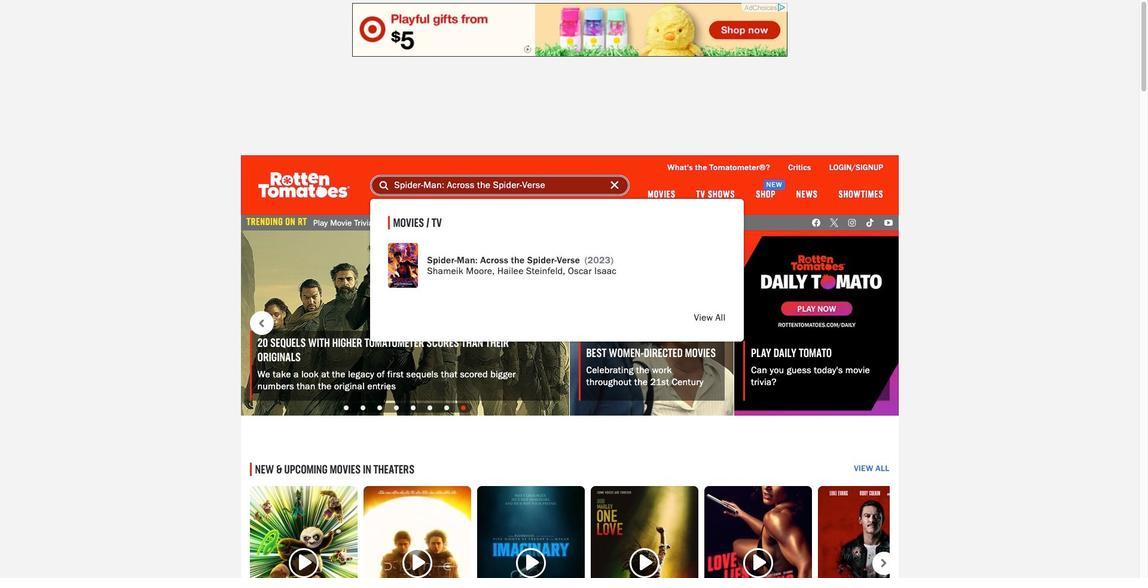 Task type: describe. For each thing, give the bounding box(es) containing it.
navigation bar element
[[241, 155, 898, 215]]



